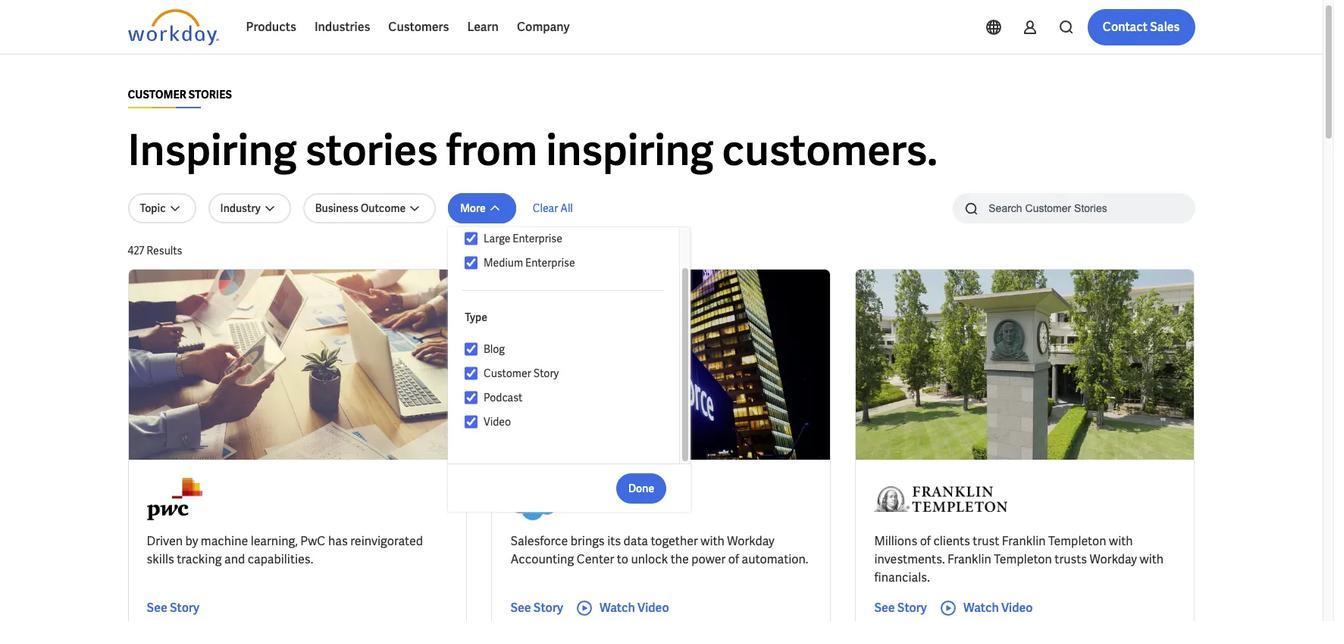 Task type: vqa. For each thing, say whether or not it's contained in the screenshot.
the company
yes



Task type: describe. For each thing, give the bounding box(es) containing it.
1 see story link from the left
[[147, 600, 199, 618]]

from
[[447, 123, 538, 178]]

investments.
[[875, 552, 946, 568]]

accounting
[[511, 552, 574, 568]]

has
[[328, 534, 348, 550]]

see for millions of clients trust franklin templeton with investments. franklin templeton trusts workday with financials.
[[875, 601, 895, 617]]

to
[[617, 552, 629, 568]]

customer
[[128, 88, 186, 102]]

driven
[[147, 534, 183, 550]]

products button
[[237, 9, 306, 46]]

clients
[[934, 534, 971, 550]]

watch video for to
[[600, 601, 670, 617]]

with inside salesforce brings its data together with workday accounting center to unlock the power of automation.
[[701, 534, 725, 550]]

customers.
[[722, 123, 938, 178]]

1 see story from the left
[[147, 601, 199, 617]]

see story link for salesforce brings its data together with workday accounting center to unlock the power of automation.
[[511, 600, 564, 618]]

workday inside salesforce brings its data together with workday accounting center to unlock the power of automation.
[[728, 534, 775, 550]]

contact sales link
[[1088, 9, 1196, 46]]

large
[[484, 232, 511, 246]]

data
[[624, 534, 649, 550]]

watch video link for franklin
[[940, 600, 1034, 618]]

power
[[692, 552, 726, 568]]

podcast link
[[478, 389, 665, 407]]

enterprise for large enterprise
[[513, 232, 563, 246]]

millions of clients trust franklin templeton with investments. franklin templeton trusts workday with financials.
[[875, 534, 1164, 586]]

1 see from the left
[[147, 601, 167, 617]]

topic
[[140, 202, 166, 215]]

large enterprise link
[[478, 230, 665, 248]]

customer story
[[484, 367, 559, 381]]

watch for center
[[600, 601, 635, 617]]

customers
[[389, 19, 449, 35]]

watch video link for center
[[576, 600, 670, 618]]

1 vertical spatial templeton
[[995, 552, 1053, 568]]

workday inside the millions of clients trust franklin templeton with investments. franklin templeton trusts workday with financials.
[[1090, 552, 1138, 568]]

brings
[[571, 534, 605, 550]]

salesforce
[[511, 534, 568, 550]]

of inside the millions of clients trust franklin templeton with investments. franklin templeton trusts workday with financials.
[[921, 534, 931, 550]]

industry
[[220, 202, 261, 215]]

podcast
[[484, 391, 523, 405]]

learn
[[468, 19, 499, 35]]

2 horizontal spatial with
[[1140, 552, 1164, 568]]

blog link
[[478, 341, 665, 359]]

topic button
[[128, 193, 196, 224]]

pwc
[[301, 534, 326, 550]]

millions
[[875, 534, 918, 550]]

results
[[147, 244, 182, 258]]

contact sales
[[1103, 19, 1181, 35]]

machine
[[201, 534, 248, 550]]

business outcome
[[315, 202, 406, 215]]

salesforce.com image
[[511, 479, 572, 521]]

go to the homepage image
[[128, 9, 219, 46]]

salesforce brings its data together with workday accounting center to unlock the power of automation.
[[511, 534, 809, 568]]

reinvigorated
[[351, 534, 423, 550]]

see story link for millions of clients trust franklin templeton with investments. franklin templeton trusts workday with financials.
[[875, 600, 928, 618]]

driven by machine learning, pwc has reinvigorated skills tracking and capabilities.
[[147, 534, 423, 568]]

capabilities.
[[248, 552, 313, 568]]

outcome
[[361, 202, 406, 215]]

customer story link
[[478, 365, 665, 383]]

and
[[224, 552, 245, 568]]

stories
[[305, 123, 438, 178]]

inspiring
[[546, 123, 714, 178]]

large enterprise
[[484, 232, 563, 246]]

customer
[[484, 367, 532, 381]]

products
[[246, 19, 296, 35]]

learning,
[[251, 534, 298, 550]]

customer stories
[[128, 88, 232, 102]]

type
[[465, 311, 488, 325]]

enterprise for medium enterprise
[[526, 256, 575, 270]]

medium enterprise
[[484, 256, 575, 270]]



Task type: locate. For each thing, give the bounding box(es) containing it.
see
[[147, 601, 167, 617], [511, 601, 531, 617], [875, 601, 895, 617]]

1 horizontal spatial of
[[921, 534, 931, 550]]

franklin down trust
[[948, 552, 992, 568]]

inspiring stories from inspiring customers.
[[128, 123, 938, 178]]

2 watch from the left
[[964, 601, 999, 617]]

workday right the trusts
[[1090, 552, 1138, 568]]

watch video link down to
[[576, 600, 670, 618]]

1 vertical spatial enterprise
[[526, 256, 575, 270]]

see down skills at the left of the page
[[147, 601, 167, 617]]

stories
[[189, 88, 232, 102]]

0 vertical spatial workday
[[728, 534, 775, 550]]

see down 'accounting'
[[511, 601, 531, 617]]

3 see story from the left
[[875, 601, 928, 617]]

story down financials.
[[898, 601, 928, 617]]

of
[[921, 534, 931, 550], [729, 552, 740, 568]]

watch video link
[[576, 600, 670, 618], [940, 600, 1034, 618]]

by
[[185, 534, 198, 550]]

video down podcast
[[484, 416, 511, 429]]

templeton
[[1049, 534, 1107, 550], [995, 552, 1053, 568]]

1 horizontal spatial watch video
[[964, 601, 1034, 617]]

2 horizontal spatial see
[[875, 601, 895, 617]]

0 horizontal spatial see story link
[[147, 600, 199, 618]]

2 horizontal spatial video
[[1002, 601, 1034, 617]]

1 horizontal spatial see
[[511, 601, 531, 617]]

templeton down trust
[[995, 552, 1053, 568]]

0 horizontal spatial video
[[484, 416, 511, 429]]

financials.
[[875, 570, 930, 586]]

see story down financials.
[[875, 601, 928, 617]]

1 watch video link from the left
[[576, 600, 670, 618]]

done button
[[617, 474, 667, 504]]

2 see from the left
[[511, 601, 531, 617]]

watch video down the millions of clients trust franklin templeton with investments. franklin templeton trusts workday with financials.
[[964, 601, 1034, 617]]

427
[[128, 244, 144, 258]]

see story link down financials.
[[875, 600, 928, 618]]

medium enterprise link
[[478, 254, 665, 272]]

tracking
[[177, 552, 222, 568]]

2 horizontal spatial see story link
[[875, 600, 928, 618]]

1 vertical spatial workday
[[1090, 552, 1138, 568]]

0 vertical spatial templeton
[[1049, 534, 1107, 550]]

0 horizontal spatial of
[[729, 552, 740, 568]]

1 horizontal spatial with
[[1110, 534, 1134, 550]]

watch for franklin
[[964, 601, 999, 617]]

of inside salesforce brings its data together with workday accounting center to unlock the power of automation.
[[729, 552, 740, 568]]

story down 'accounting'
[[534, 601, 564, 617]]

story up podcast link
[[534, 367, 559, 381]]

Search Customer Stories text field
[[980, 195, 1166, 221]]

inspiring
[[128, 123, 297, 178]]

its
[[608, 534, 621, 550]]

3 see story link from the left
[[875, 600, 928, 618]]

workday
[[728, 534, 775, 550], [1090, 552, 1138, 568]]

story for see story link for salesforce brings its data together with workday accounting center to unlock the power of automation.
[[534, 601, 564, 617]]

watch video down to
[[600, 601, 670, 617]]

427 results
[[128, 244, 182, 258]]

0 horizontal spatial watch
[[600, 601, 635, 617]]

2 see story from the left
[[511, 601, 564, 617]]

the
[[671, 552, 689, 568]]

3 see from the left
[[875, 601, 895, 617]]

video down the millions of clients trust franklin templeton with investments. franklin templeton trusts workday with financials.
[[1002, 601, 1034, 617]]

enterprise
[[513, 232, 563, 246], [526, 256, 575, 270]]

business
[[315, 202, 359, 215]]

0 horizontal spatial watch video link
[[576, 600, 670, 618]]

clear all button
[[528, 193, 578, 224]]

watch video for templeton
[[964, 601, 1034, 617]]

see story link down skills at the left of the page
[[147, 600, 199, 618]]

0 vertical spatial franklin
[[1003, 534, 1046, 550]]

video for millions of clients trust franklin templeton with investments. franklin templeton trusts workday with financials.
[[1002, 601, 1034, 617]]

blog
[[484, 343, 505, 356]]

story for third see story link from right
[[170, 601, 199, 617]]

1 watch from the left
[[600, 601, 635, 617]]

1 horizontal spatial see story link
[[511, 600, 564, 618]]

1 horizontal spatial video
[[638, 601, 670, 617]]

0 horizontal spatial see story
[[147, 601, 199, 617]]

of up investments.
[[921, 534, 931, 550]]

automation.
[[742, 552, 809, 568]]

video
[[484, 416, 511, 429], [638, 601, 670, 617], [1002, 601, 1034, 617]]

enterprise inside 'link'
[[526, 256, 575, 270]]

watch down to
[[600, 601, 635, 617]]

2 watch video link from the left
[[940, 600, 1034, 618]]

unlock
[[631, 552, 668, 568]]

clear all
[[533, 202, 573, 215]]

story down the tracking
[[170, 601, 199, 617]]

story for millions of clients trust franklin templeton with investments. franklin templeton trusts workday with financials.'s see story link
[[898, 601, 928, 617]]

see for salesforce brings its data together with workday accounting center to unlock the power of automation.
[[511, 601, 531, 617]]

contact
[[1103, 19, 1148, 35]]

watch video link down the millions of clients trust franklin templeton with investments. franklin templeton trusts workday with financials.
[[940, 600, 1034, 618]]

1 horizontal spatial see story
[[511, 601, 564, 617]]

see story link down 'accounting'
[[511, 600, 564, 618]]

story
[[534, 367, 559, 381], [170, 601, 199, 617], [534, 601, 564, 617], [898, 601, 928, 617]]

see story down 'accounting'
[[511, 601, 564, 617]]

trust
[[973, 534, 1000, 550]]

together
[[651, 534, 698, 550]]

1 horizontal spatial watch
[[964, 601, 999, 617]]

of right power
[[729, 552, 740, 568]]

watch down the millions of clients trust franklin templeton with investments. franklin templeton trusts workday with financials.
[[964, 601, 999, 617]]

0 horizontal spatial with
[[701, 534, 725, 550]]

2 watch video from the left
[[964, 601, 1034, 617]]

templeton up the trusts
[[1049, 534, 1107, 550]]

center
[[577, 552, 615, 568]]

enterprise down large enterprise link
[[526, 256, 575, 270]]

video for salesforce brings its data together with workday accounting center to unlock the power of automation.
[[638, 601, 670, 617]]

company button
[[508, 9, 579, 46]]

franklin right trust
[[1003, 534, 1046, 550]]

all
[[561, 202, 573, 215]]

0 horizontal spatial see
[[147, 601, 167, 617]]

watch video
[[600, 601, 670, 617], [964, 601, 1034, 617]]

business outcome button
[[303, 193, 436, 224]]

2 horizontal spatial see story
[[875, 601, 928, 617]]

more
[[460, 202, 486, 215]]

1 horizontal spatial workday
[[1090, 552, 1138, 568]]

2 see story link from the left
[[511, 600, 564, 618]]

0 vertical spatial enterprise
[[513, 232, 563, 246]]

0 horizontal spatial franklin
[[948, 552, 992, 568]]

trusts
[[1055, 552, 1088, 568]]

1 vertical spatial of
[[729, 552, 740, 568]]

1 vertical spatial franklin
[[948, 552, 992, 568]]

video down unlock
[[638, 601, 670, 617]]

learn button
[[458, 9, 508, 46]]

industries
[[315, 19, 370, 35]]

see down financials.
[[875, 601, 895, 617]]

see story for millions of clients trust franklin templeton with investments. franklin templeton trusts workday with financials.
[[875, 601, 928, 617]]

see story link
[[147, 600, 199, 618], [511, 600, 564, 618], [875, 600, 928, 618]]

enterprise up medium enterprise
[[513, 232, 563, 246]]

sales
[[1151, 19, 1181, 35]]

0 horizontal spatial watch video
[[600, 601, 670, 617]]

watch
[[600, 601, 635, 617], [964, 601, 999, 617]]

1 watch video from the left
[[600, 601, 670, 617]]

0 vertical spatial of
[[921, 534, 931, 550]]

done
[[629, 482, 655, 496]]

1 horizontal spatial franklin
[[1003, 534, 1046, 550]]

1 horizontal spatial watch video link
[[940, 600, 1034, 618]]

pricewaterhousecoopers global licensing services corporation (pwc) image
[[147, 479, 203, 521]]

franklin templeton companies, llc image
[[875, 479, 1008, 521]]

industry button
[[208, 193, 291, 224]]

None checkbox
[[465, 256, 478, 270], [465, 367, 478, 381], [465, 416, 478, 429], [465, 256, 478, 270], [465, 367, 478, 381], [465, 416, 478, 429]]

video link
[[478, 413, 665, 432]]

medium
[[484, 256, 523, 270]]

with
[[701, 534, 725, 550], [1110, 534, 1134, 550], [1140, 552, 1164, 568]]

customers button
[[379, 9, 458, 46]]

see story
[[147, 601, 199, 617], [511, 601, 564, 617], [875, 601, 928, 617]]

None checkbox
[[465, 232, 478, 246], [465, 343, 478, 356], [465, 391, 478, 405], [465, 232, 478, 246], [465, 343, 478, 356], [465, 391, 478, 405]]

workday up automation.
[[728, 534, 775, 550]]

see story for salesforce brings its data together with workday accounting center to unlock the power of automation.
[[511, 601, 564, 617]]

skills
[[147, 552, 174, 568]]

franklin
[[1003, 534, 1046, 550], [948, 552, 992, 568]]

industries button
[[306, 9, 379, 46]]

clear
[[533, 202, 558, 215]]

more button
[[448, 193, 516, 224]]

company
[[517, 19, 570, 35]]

0 horizontal spatial workday
[[728, 534, 775, 550]]

see story down skills at the left of the page
[[147, 601, 199, 617]]



